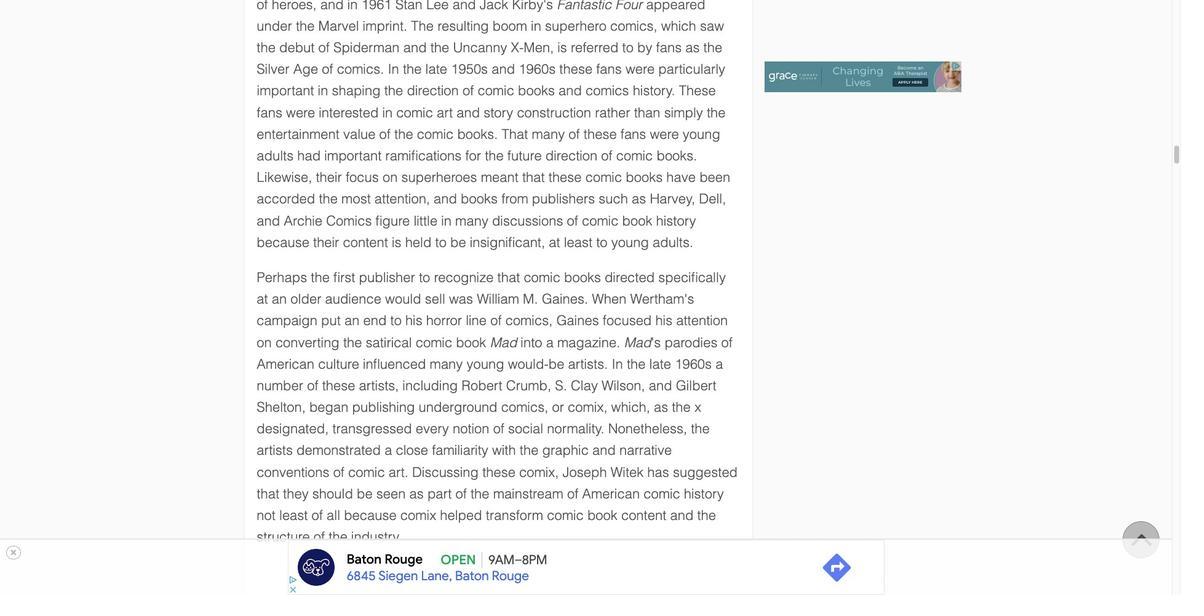 Task type: locate. For each thing, give the bounding box(es) containing it.
history down 'suggested'
[[684, 487, 724, 502]]

1 horizontal spatial american
[[583, 487, 640, 502]]

mad left into
[[490, 335, 517, 351]]

1 horizontal spatial late
[[650, 357, 672, 372]]

2 vertical spatial young
[[467, 357, 505, 372]]

least inside 's parodies of american culture influenced many young would-be artists. in the late 1960s a number of these artists, including robert crumb, s. clay wilson, and gilbert shelton, began publishing underground comics, or comix, which, as the x designated, transgressed every notion of social normality. nonetheless, the artists demonstrated a close familiarity with the graphic and narrative conventions of comic art. discussing these comix, joseph witek has suggested that they should be seen as part of the mainstream of american comic history not least of all because comix helped transform comic book content and the structure of the industry.
[[279, 508, 308, 524]]

joseph
[[563, 465, 607, 481]]

1 vertical spatial on
[[257, 335, 272, 351]]

0 vertical spatial advertisement region
[[765, 62, 962, 92]]

be
[[451, 235, 466, 250], [549, 357, 565, 372], [357, 487, 373, 502]]

0 vertical spatial is
[[558, 40, 567, 55]]

designated,
[[257, 422, 329, 437]]

1 vertical spatial books.
[[657, 148, 698, 164]]

and down 'suggested'
[[671, 508, 694, 524]]

1 vertical spatial is
[[392, 235, 402, 250]]

audience
[[325, 292, 382, 307]]

1 vertical spatial at
[[257, 292, 268, 307]]

0 vertical spatial young
[[683, 127, 721, 142]]

2 his from the left
[[656, 314, 673, 329]]

under
[[257, 18, 292, 34]]

1 vertical spatial be
[[549, 357, 565, 372]]

1 horizontal spatial 1960s
[[675, 357, 712, 372]]

least down publishers
[[564, 235, 593, 250]]

which,
[[612, 400, 650, 416]]

1 horizontal spatial his
[[656, 314, 673, 329]]

young down simply
[[683, 127, 721, 142]]

nonetheless,
[[609, 422, 688, 437]]

and down superheroes
[[434, 192, 457, 207]]

their
[[316, 170, 342, 185], [313, 235, 339, 250]]

0 horizontal spatial late
[[426, 62, 448, 77]]

comics, inside perhaps the first publisher to recognize that comic books directed specifically at an older audience would sell was william m. gaines. when wertham's campaign put an end to his horror line of comics, gaines focused his attention on converting the satirical comic book
[[506, 314, 553, 329]]

1 vertical spatial comix,
[[520, 465, 559, 481]]

2 vertical spatial a
[[385, 443, 392, 459]]

0 vertical spatial comics,
[[611, 18, 658, 34]]

including
[[403, 378, 458, 394]]

of down construction
[[569, 127, 580, 142]]

1 vertical spatial 1960s
[[675, 357, 712, 372]]

that inside perhaps the first publisher to recognize that comic books directed specifically at an older audience would sell was william m. gaines. when wertham's campaign put an end to his horror line of comics, gaines focused his attention on converting the satirical comic book
[[498, 270, 520, 286]]

a right into
[[546, 335, 554, 351]]

not
[[257, 508, 276, 524]]

0 vertical spatial a
[[546, 335, 554, 351]]

the
[[296, 18, 315, 34], [257, 40, 276, 55], [431, 40, 450, 55], [704, 40, 723, 55], [403, 62, 422, 77], [385, 83, 403, 99], [707, 105, 726, 120], [395, 127, 413, 142], [485, 148, 504, 164], [319, 192, 338, 207], [311, 270, 330, 286], [343, 335, 362, 351], [627, 357, 646, 372], [672, 400, 691, 416], [691, 422, 710, 437], [520, 443, 539, 459], [471, 487, 490, 502], [698, 508, 717, 524], [329, 530, 348, 545]]

book inside perhaps the first publisher to recognize that comic books directed specifically at an older audience would sell was william m. gaines. when wertham's campaign put an end to his horror line of comics, gaines focused his attention on converting the satirical comic book
[[456, 335, 486, 351]]

accorded
[[257, 192, 315, 207]]

american up number at the bottom left of page
[[257, 357, 315, 372]]

1 vertical spatial late
[[650, 357, 672, 372]]

comics, inside 's parodies of american culture influenced many young would-be artists. in the late 1960s a number of these artists, including robert crumb, s. clay wilson, and gilbert shelton, began publishing underground comics, or comix, which, as the x designated, transgressed every notion of social normality. nonetheless, the artists demonstrated a close familiarity with the graphic and narrative conventions of comic art. discussing these comix, joseph witek has suggested that they should be seen as part of the mainstream of american comic history not least of all because comix helped transform comic book content and the structure of the industry.
[[501, 400, 549, 416]]

1 horizontal spatial on
[[383, 170, 398, 185]]

1960s inside 's parodies of american culture influenced many young would-be artists. in the late 1960s a number of these artists, including robert crumb, s. clay wilson, and gilbert shelton, began publishing underground comics, or comix, which, as the x designated, transgressed every notion of social normality. nonetheless, the artists demonstrated a close familiarity with the graphic and narrative conventions of comic art. discussing these comix, joseph witek has suggested that they should be seen as part of the mainstream of american comic history not least of all because comix helped transform comic book content and the structure of the industry.
[[675, 357, 712, 372]]

comics, for be
[[501, 400, 549, 416]]

of
[[319, 40, 330, 55], [322, 62, 333, 77], [463, 83, 474, 99], [380, 127, 391, 142], [569, 127, 580, 142], [602, 148, 613, 164], [567, 213, 579, 229], [491, 314, 502, 329], [722, 335, 733, 351], [307, 378, 319, 394], [493, 422, 505, 437], [333, 465, 345, 481], [456, 487, 467, 502], [567, 487, 579, 502], [312, 508, 323, 524], [314, 530, 325, 545]]

1 horizontal spatial be
[[451, 235, 466, 250]]

late down 's
[[650, 357, 672, 372]]

of down rather
[[602, 148, 613, 164]]

most
[[342, 192, 371, 207]]

0 vertical spatial book
[[623, 213, 653, 229]]

1 horizontal spatial comix,
[[568, 400, 608, 416]]

0 vertical spatial comix,
[[568, 400, 608, 416]]

0 horizontal spatial his
[[406, 314, 423, 329]]

many down construction
[[532, 127, 565, 142]]

1 horizontal spatial at
[[549, 235, 560, 250]]

simply
[[665, 105, 703, 120]]

comics, for directed
[[506, 314, 553, 329]]

0 vertical spatial 1960s
[[519, 62, 556, 77]]

ramifications
[[386, 148, 462, 164]]

in right comics.
[[388, 62, 399, 77]]

comic up 'm.'
[[524, 270, 561, 286]]

older
[[291, 292, 322, 307]]

crumb,
[[506, 378, 552, 394]]

because down archie
[[257, 235, 310, 250]]

0 horizontal spatial be
[[357, 487, 373, 502]]

were
[[626, 62, 655, 77], [286, 105, 315, 120], [650, 127, 679, 142]]

0 horizontal spatial is
[[392, 235, 402, 250]]

1 vertical spatial book
[[456, 335, 486, 351]]

2 vertical spatial that
[[257, 487, 279, 502]]

attention,
[[375, 192, 430, 207]]

at down perhaps
[[257, 292, 268, 307]]

0 horizontal spatial in
[[388, 62, 399, 77]]

important down the silver
[[257, 83, 314, 99]]

is
[[558, 40, 567, 55], [392, 235, 402, 250]]

comic down the such
[[582, 213, 619, 229]]

1 horizontal spatial least
[[564, 235, 593, 250]]

interested
[[319, 105, 379, 120]]

of right "age" at the left
[[322, 62, 333, 77]]

story
[[484, 105, 514, 120]]

many up including
[[430, 357, 463, 372]]

fans up entertainment
[[257, 105, 282, 120]]

comics,
[[611, 18, 658, 34], [506, 314, 553, 329], [501, 400, 549, 416]]

comics, up by in the top right of the page
[[611, 18, 658, 34]]

of down joseph
[[567, 487, 579, 502]]

to
[[623, 40, 634, 55], [436, 235, 447, 250], [597, 235, 608, 250], [419, 270, 430, 286], [391, 314, 402, 329]]

particularly
[[659, 62, 726, 77]]

1 vertical spatial a
[[716, 357, 724, 372]]

of down 1950s
[[463, 83, 474, 99]]

0 vertical spatial important
[[257, 83, 314, 99]]

at inside appeared under the marvel imprint. the resulting boom in superhero comics, which saw the debut of spiderman and the uncanny x-men, is referred to by fans as the silver age of comics. in the late 1950s and 1960s these fans were particularly important in shaping the direction of comic books and comics history. these fans were interested in comic art and story construction rather than simply the entertainment value of the comic books. that many of these fans were young adults had important ramifications for the future direction of comic books. likewise, their focus on superheroes meant that these comic books have been accorded the most attention, and books from publishers such as harvey, dell, and archie comics figure little in many discussions of comic book history because their content is held to be insignificant, at least to young adults.
[[549, 235, 560, 250]]

1 vertical spatial history
[[684, 487, 724, 502]]

helped
[[440, 508, 482, 524]]

2 vertical spatial many
[[430, 357, 463, 372]]

1 horizontal spatial an
[[345, 314, 360, 329]]

late inside 's parodies of american culture influenced many young would-be artists. in the late 1960s a number of these artists, including robert crumb, s. clay wilson, and gilbert shelton, began publishing underground comics, or comix, which, as the x designated, transgressed every notion of social normality. nonetheless, the artists demonstrated a close familiarity with the graphic and narrative conventions of comic art. discussing these comix, joseph witek has suggested that they should be seen as part of the mainstream of american comic history not least of all because comix helped transform comic book content and the structure of the industry.
[[650, 357, 672, 372]]

a up gilbert
[[716, 357, 724, 372]]

be up the s.
[[549, 357, 565, 372]]

content down has
[[622, 508, 667, 524]]

book down line
[[456, 335, 486, 351]]

0 horizontal spatial important
[[257, 83, 314, 99]]

adults
[[257, 148, 294, 164]]

1960s
[[519, 62, 556, 77], [675, 357, 712, 372]]

end
[[363, 314, 387, 329]]

1 vertical spatial direction
[[546, 148, 598, 164]]

had
[[297, 148, 321, 164]]

0 vertical spatial that
[[523, 170, 545, 185]]

late
[[426, 62, 448, 77], [650, 357, 672, 372]]

an
[[272, 292, 287, 307], [345, 314, 360, 329]]

2 vertical spatial be
[[357, 487, 373, 502]]

1960s down parodies at the right of the page
[[675, 357, 712, 372]]

graphic
[[543, 443, 589, 459]]

comics, up social
[[501, 400, 549, 416]]

wertham's
[[631, 292, 695, 307]]

should
[[313, 487, 353, 502]]

and right art at the left of the page
[[457, 105, 480, 120]]

be left seen
[[357, 487, 373, 502]]

1 vertical spatial an
[[345, 314, 360, 329]]

were down by in the top right of the page
[[626, 62, 655, 77]]

is right men,
[[558, 40, 567, 55]]

book down the such
[[623, 213, 653, 229]]

1 his from the left
[[406, 314, 423, 329]]

0 horizontal spatial on
[[257, 335, 272, 351]]

0 horizontal spatial mad
[[490, 335, 517, 351]]

a left close
[[385, 443, 392, 459]]

2 horizontal spatial a
[[716, 357, 724, 372]]

in right interested
[[382, 105, 393, 120]]

0 vertical spatial because
[[257, 235, 310, 250]]

2 horizontal spatial that
[[523, 170, 545, 185]]

books up gaines.
[[564, 270, 601, 286]]

that
[[523, 170, 545, 185], [498, 270, 520, 286], [257, 487, 279, 502]]

that up william
[[498, 270, 520, 286]]

2 vertical spatial book
[[588, 508, 618, 524]]

book down joseph
[[588, 508, 618, 524]]

were up entertainment
[[286, 105, 315, 120]]

suggested
[[673, 465, 738, 481]]

of up with
[[493, 422, 505, 437]]

history
[[657, 213, 696, 229], [684, 487, 724, 502]]

0 horizontal spatial that
[[257, 487, 279, 502]]

1 vertical spatial important
[[324, 148, 382, 164]]

direction up art at the left of the page
[[407, 83, 459, 99]]

1 horizontal spatial because
[[344, 508, 397, 524]]

that down future on the top left
[[523, 170, 545, 185]]

1 vertical spatial content
[[622, 508, 667, 524]]

uncanny
[[453, 40, 507, 55]]

because up "industry."
[[344, 508, 397, 524]]

on inside appeared under the marvel imprint. the resulting boom in superhero comics, which saw the debut of spiderman and the uncanny x-men, is referred to by fans as the silver age of comics. in the late 1950s and 1960s these fans were particularly important in shaping the direction of comic books and comics history. these fans were interested in comic art and story construction rather than simply the entertainment value of the comic books. that many of these fans were young adults had important ramifications for the future direction of comic books. likewise, their focus on superheroes meant that these comic books have been accorded the most attention, and books from publishers such as harvey, dell, and archie comics figure little in many discussions of comic book history because their content is held to be insignificant, at least to young adults.
[[383, 170, 398, 185]]

books up harvey,
[[626, 170, 663, 185]]

horror
[[426, 314, 462, 329]]

comics
[[326, 213, 372, 229]]

on down campaign at left bottom
[[257, 335, 272, 351]]

0 horizontal spatial direction
[[407, 83, 459, 99]]

books. up have at the top right of the page
[[657, 148, 698, 164]]

1 vertical spatial advertisement region
[[288, 540, 885, 596]]

of right line
[[491, 314, 502, 329]]

1 horizontal spatial young
[[612, 235, 649, 250]]

fans
[[656, 40, 682, 55], [597, 62, 622, 77], [257, 105, 282, 120], [621, 127, 647, 142]]

0 horizontal spatial american
[[257, 357, 315, 372]]

many
[[532, 127, 565, 142], [456, 213, 489, 229], [430, 357, 463, 372]]

on up attention,
[[383, 170, 398, 185]]

by
[[638, 40, 653, 55]]

0 vertical spatial books.
[[458, 127, 498, 142]]

comix, up mainstream
[[520, 465, 559, 481]]

normality.
[[547, 422, 605, 437]]

magazine.
[[558, 335, 621, 351]]

to left by in the top right of the page
[[623, 40, 634, 55]]

direction
[[407, 83, 459, 99], [546, 148, 598, 164]]

0 vertical spatial history
[[657, 213, 696, 229]]

books. up for
[[458, 127, 498, 142]]

is left held
[[392, 235, 402, 250]]

a
[[546, 335, 554, 351], [716, 357, 724, 372], [385, 443, 392, 459]]

advertisement region
[[765, 62, 962, 92], [288, 540, 885, 596]]

to right end
[[391, 314, 402, 329]]

his down wertham's
[[656, 314, 673, 329]]

likewise,
[[257, 170, 312, 185]]

history up adults.
[[657, 213, 696, 229]]

1 vertical spatial their
[[313, 235, 339, 250]]

american down witek
[[583, 487, 640, 502]]

1 horizontal spatial is
[[558, 40, 567, 55]]

0 vertical spatial content
[[343, 235, 388, 250]]

in right "little"
[[441, 213, 452, 229]]

campaign
[[257, 314, 318, 329]]

young up robert
[[467, 357, 505, 372]]

1960s down men,
[[519, 62, 556, 77]]

1 vertical spatial that
[[498, 270, 520, 286]]

young up directed
[[612, 235, 649, 250]]

these down rather
[[584, 127, 617, 142]]

mad down focused
[[624, 335, 652, 351]]

many up 'insignificant,'
[[456, 213, 489, 229]]

1 horizontal spatial mad
[[624, 335, 652, 351]]

0 horizontal spatial young
[[467, 357, 505, 372]]

and
[[404, 40, 427, 55], [492, 62, 515, 77], [559, 83, 582, 99], [457, 105, 480, 120], [434, 192, 457, 207], [257, 213, 280, 229], [649, 378, 673, 394], [593, 443, 616, 459], [671, 508, 694, 524]]

their down had
[[316, 170, 342, 185]]

first
[[334, 270, 355, 286]]

in inside 's parodies of american culture influenced many young would-be artists. in the late 1960s a number of these artists, including robert crumb, s. clay wilson, and gilbert shelton, began publishing underground comics, or comix, which, as the x designated, transgressed every notion of social normality. nonetheless, the artists demonstrated a close familiarity with the graphic and narrative conventions of comic art. discussing these comix, joseph witek has suggested that they should be seen as part of the mainstream of american comic history not least of all because comix helped transform comic book content and the structure of the industry.
[[612, 357, 623, 372]]

these down referred
[[560, 62, 593, 77]]

demonstrated
[[297, 443, 381, 459]]

1 vertical spatial in
[[612, 357, 623, 372]]

american
[[257, 357, 315, 372], [583, 487, 640, 502]]

0 horizontal spatial least
[[279, 508, 308, 524]]

robert
[[462, 378, 503, 394]]

young inside 's parodies of american culture influenced many young would-be artists. in the late 1960s a number of these artists, including robert crumb, s. clay wilson, and gilbert shelton, began publishing underground comics, or comix, which, as the x designated, transgressed every notion of social normality. nonetheless, the artists demonstrated a close familiarity with the graphic and narrative conventions of comic art. discussing these comix, joseph witek has suggested that they should be seen as part of the mainstream of american comic history not least of all because comix helped transform comic book content and the structure of the industry.
[[467, 357, 505, 372]]

content inside 's parodies of american culture influenced many young would-be artists. in the late 1960s a number of these artists, including robert crumb, s. clay wilson, and gilbert shelton, began publishing underground comics, or comix, which, as the x designated, transgressed every notion of social normality. nonetheless, the artists demonstrated a close familiarity with the graphic and narrative conventions of comic art. discussing these comix, joseph witek has suggested that they should be seen as part of the mainstream of american comic history not least of all because comix helped transform comic book content and the structure of the industry.
[[622, 508, 667, 524]]

0 vertical spatial late
[[426, 62, 448, 77]]

1 horizontal spatial book
[[588, 508, 618, 524]]

m.
[[523, 292, 538, 307]]

books down the meant on the left top
[[461, 192, 498, 207]]

mad
[[490, 335, 517, 351], [624, 335, 652, 351]]

would-
[[508, 357, 549, 372]]

many inside 's parodies of american culture influenced many young would-be artists. in the late 1960s a number of these artists, including robert crumb, s. clay wilson, and gilbert shelton, began publishing underground comics, or comix, which, as the x designated, transgressed every notion of social normality. nonetheless, the artists demonstrated a close familiarity with the graphic and narrative conventions of comic art. discussing these comix, joseph witek has suggested that they should be seen as part of the mainstream of american comic history not least of all because comix helped transform comic book content and the structure of the industry.
[[430, 357, 463, 372]]

discussing
[[412, 465, 479, 481]]

1 vertical spatial american
[[583, 487, 640, 502]]

at
[[549, 235, 560, 250], [257, 292, 268, 307]]

1 horizontal spatial direction
[[546, 148, 598, 164]]

comic down horror
[[416, 335, 453, 351]]

0 vertical spatial on
[[383, 170, 398, 185]]

0 vertical spatial least
[[564, 235, 593, 250]]

were down than
[[650, 127, 679, 142]]

sell
[[425, 292, 446, 307]]

his down would
[[406, 314, 423, 329]]

as
[[686, 40, 700, 55], [632, 192, 647, 207], [654, 400, 669, 416], [410, 487, 424, 502]]

that inside appeared under the marvel imprint. the resulting boom in superhero comics, which saw the debut of spiderman and the uncanny x-men, is referred to by fans as the silver age of comics. in the late 1950s and 1960s these fans were particularly important in shaping the direction of comic books and comics history. these fans were interested in comic art and story construction rather than simply the entertainment value of the comic books. that many of these fans were young adults had important ramifications for the future direction of comic books. likewise, their focus on superheroes meant that these comic books have been accorded the most attention, and books from publishers such as harvey, dell, and archie comics figure little in many discussions of comic book history because their content is held to be insignificant, at least to young adults.
[[523, 170, 545, 185]]

books inside perhaps the first publisher to recognize that comic books directed specifically at an older audience would sell was william m. gaines. when wertham's campaign put an end to his horror line of comics, gaines focused his attention on converting the satirical comic book
[[564, 270, 601, 286]]

0 horizontal spatial 1960s
[[519, 62, 556, 77]]

of right value
[[380, 127, 391, 142]]

2 mad from the left
[[624, 335, 652, 351]]

to up sell
[[419, 270, 430, 286]]

gaines
[[557, 314, 599, 329]]

least
[[564, 235, 593, 250], [279, 508, 308, 524]]

0 horizontal spatial books.
[[458, 127, 498, 142]]

of right the structure
[[314, 530, 325, 545]]

focus
[[346, 170, 379, 185]]

because inside 's parodies of american culture influenced many young would-be artists. in the late 1960s a number of these artists, including robert crumb, s. clay wilson, and gilbert shelton, began publishing underground comics, or comix, which, as the x designated, transgressed every notion of social normality. nonetheless, the artists demonstrated a close familiarity with the graphic and narrative conventions of comic art. discussing these comix, joseph witek has suggested that they should be seen as part of the mainstream of american comic history not least of all because comix helped transform comic book content and the structure of the industry.
[[344, 508, 397, 524]]

0 vertical spatial an
[[272, 292, 287, 307]]

because
[[257, 235, 310, 250], [344, 508, 397, 524]]

fans up comics
[[597, 62, 622, 77]]

1 vertical spatial because
[[344, 508, 397, 524]]

1 vertical spatial comics,
[[506, 314, 553, 329]]

0 horizontal spatial at
[[257, 292, 268, 307]]

at down discussions
[[549, 235, 560, 250]]

late left 1950s
[[426, 62, 448, 77]]

entertainment
[[257, 127, 340, 142]]

close
[[396, 443, 428, 459]]

clay
[[571, 378, 598, 394]]

0 horizontal spatial content
[[343, 235, 388, 250]]

their down comics at top left
[[313, 235, 339, 250]]

at inside perhaps the first publisher to recognize that comic books directed specifically at an older audience would sell was william m. gaines. when wertham's campaign put an end to his horror line of comics, gaines focused his attention on converting the satirical comic book
[[257, 292, 268, 307]]

these
[[560, 62, 593, 77], [584, 127, 617, 142], [549, 170, 582, 185], [322, 378, 355, 394], [483, 465, 516, 481]]

books.
[[458, 127, 498, 142], [657, 148, 698, 164]]

important down value
[[324, 148, 382, 164]]

0 vertical spatial be
[[451, 235, 466, 250]]

shaping
[[332, 83, 381, 99]]

0 horizontal spatial because
[[257, 235, 310, 250]]

put
[[321, 314, 341, 329]]

2 vertical spatial comics,
[[501, 400, 549, 416]]

book
[[623, 213, 653, 229], [456, 335, 486, 351], [588, 508, 618, 524]]



Task type: describe. For each thing, give the bounding box(es) containing it.
1950s
[[451, 62, 488, 77]]

have
[[667, 170, 696, 185]]

art.
[[389, 465, 409, 481]]

underground
[[419, 400, 498, 416]]

comic left art at the left of the page
[[397, 105, 433, 120]]

appeared
[[647, 0, 706, 12]]

mainstream
[[493, 487, 564, 502]]

to down the such
[[597, 235, 608, 250]]

on inside perhaps the first publisher to recognize that comic books directed specifically at an older audience would sell was william m. gaines. when wertham's campaign put an end to his horror line of comics, gaines focused his attention on converting the satirical comic book
[[257, 335, 272, 351]]

narrative
[[620, 443, 672, 459]]

that
[[502, 127, 528, 142]]

0 vertical spatial direction
[[407, 83, 459, 99]]

for
[[466, 148, 481, 164]]

0 horizontal spatial comix,
[[520, 465, 559, 481]]

books up construction
[[518, 83, 555, 99]]

shelton,
[[257, 400, 306, 416]]

archie
[[284, 213, 323, 229]]

0 vertical spatial their
[[316, 170, 342, 185]]

1 horizontal spatial important
[[324, 148, 382, 164]]

which
[[662, 18, 697, 34]]

1 vertical spatial were
[[286, 105, 315, 120]]

comic down than
[[617, 148, 653, 164]]

0 vertical spatial many
[[532, 127, 565, 142]]

insignificant,
[[470, 235, 545, 250]]

×
[[10, 547, 17, 560]]

and down the
[[404, 40, 427, 55]]

x-
[[511, 40, 524, 55]]

as right the such
[[632, 192, 647, 207]]

began
[[310, 400, 349, 416]]

part
[[428, 487, 452, 502]]

all
[[327, 508, 340, 524]]

that inside 's parodies of american culture influenced many young would-be artists. in the late 1960s a number of these artists, including robert crumb, s. clay wilson, and gilbert shelton, began publishing underground comics, or comix, which, as the x designated, transgressed every notion of social normality. nonetheless, the artists demonstrated a close familiarity with the graphic and narrative conventions of comic art. discussing these comix, joseph witek has suggested that they should be seen as part of the mainstream of american comic history not least of all because comix helped transform comic book content and the structure of the industry.
[[257, 487, 279, 502]]

appeared under the marvel imprint. the resulting boom in superhero comics, which saw the debut of spiderman and the uncanny x-men, is referred to by fans as the silver age of comics. in the late 1950s and 1960s these fans were particularly important in shaping the direction of comic books and comics history. these fans were interested in comic art and story construction rather than simply the entertainment value of the comic books. that many of these fans were young adults had important ramifications for the future direction of comic books. likewise, their focus on superheroes meant that these comic books have been accorded the most attention, and books from publishers such as harvey, dell, and archie comics figure little in many discussions of comic book history because their content is held to be insignificant, at least to young adults.
[[257, 0, 731, 250]]

publishing
[[352, 400, 415, 416]]

gaines.
[[542, 292, 589, 307]]

in down "age" at the left
[[318, 83, 328, 99]]

1 vertical spatial many
[[456, 213, 489, 229]]

of down marvel
[[319, 40, 330, 55]]

0 horizontal spatial a
[[385, 443, 392, 459]]

of down publishers
[[567, 213, 579, 229]]

2 horizontal spatial be
[[549, 357, 565, 372]]

age
[[293, 62, 318, 77]]

2 horizontal spatial young
[[683, 127, 721, 142]]

of right 'part'
[[456, 487, 467, 502]]

notion
[[453, 422, 490, 437]]

seen
[[377, 487, 406, 502]]

with
[[492, 443, 516, 459]]

rather
[[595, 105, 631, 120]]

of up began
[[307, 378, 319, 394]]

comics
[[586, 83, 629, 99]]

to right held
[[436, 235, 447, 250]]

publisher
[[359, 270, 415, 286]]

artists,
[[359, 378, 399, 394]]

these down with
[[483, 465, 516, 481]]

content inside appeared under the marvel imprint. the resulting boom in superhero comics, which saw the debut of spiderman and the uncanny x-men, is referred to by fans as the silver age of comics. in the late 1950s and 1960s these fans were particularly important in shaping the direction of comic books and comics history. these fans were interested in comic art and story construction rather than simply the entertainment value of the comic books. that many of these fans were young adults had important ramifications for the future direction of comic books. likewise, their focus on superheroes meant that these comic books have been accorded the most attention, and books from publishers such as harvey, dell, and archie comics figure little in many discussions of comic book history because their content is held to be insignificant, at least to young adults.
[[343, 235, 388, 250]]

superheroes
[[402, 170, 477, 185]]

william
[[477, 292, 520, 307]]

artists.
[[568, 357, 608, 372]]

than
[[634, 105, 661, 120]]

conventions
[[257, 465, 330, 481]]

been
[[700, 170, 731, 185]]

familiarity
[[432, 443, 489, 459]]

focused
[[603, 314, 652, 329]]

and up construction
[[559, 83, 582, 99]]

1 vertical spatial young
[[612, 235, 649, 250]]

or
[[552, 400, 564, 416]]

0 horizontal spatial an
[[272, 292, 287, 307]]

because inside appeared under the marvel imprint. the resulting boom in superhero comics, which saw the debut of spiderman and the uncanny x-men, is referred to by fans as the silver age of comics. in the late 1950s and 1960s these fans were particularly important in shaping the direction of comic books and comics history. these fans were interested in comic art and story construction rather than simply the entertainment value of the comic books. that many of these fans were young adults had important ramifications for the future direction of comic books. likewise, their focus on superheroes meant that these comic books have been accorded the most attention, and books from publishers such as harvey, dell, and archie comics figure little in many discussions of comic book history because their content is held to be insignificant, at least to young adults.
[[257, 235, 310, 250]]

and up joseph
[[593, 443, 616, 459]]

fans down the which
[[656, 40, 682, 55]]

's
[[652, 335, 661, 351]]

discussions
[[492, 213, 563, 229]]

history inside appeared under the marvel imprint. the resulting boom in superhero comics, which saw the debut of spiderman and the uncanny x-men, is referred to by fans as the silver age of comics. in the late 1950s and 1960s these fans were particularly important in shaping the direction of comic books and comics history. these fans were interested in comic art and story construction rather than simply the entertainment value of the comic books. that many of these fans were young adults had important ramifications for the future direction of comic books. likewise, their focus on superheroes meant that these comic books have been accorded the most attention, and books from publishers such as harvey, dell, and archie comics figure little in many discussions of comic book history because their content is held to be insignificant, at least to young adults.
[[657, 213, 696, 229]]

s.
[[555, 378, 567, 394]]

social
[[508, 422, 544, 437]]

held
[[405, 235, 432, 250]]

as up particularly
[[686, 40, 700, 55]]

construction
[[517, 105, 592, 120]]

2 vertical spatial were
[[650, 127, 679, 142]]

art
[[437, 105, 453, 120]]

debut
[[279, 40, 315, 55]]

when
[[592, 292, 627, 307]]

such
[[599, 192, 628, 207]]

recognize
[[434, 270, 494, 286]]

industry.
[[351, 530, 402, 545]]

referred
[[571, 40, 619, 55]]

boom
[[493, 18, 528, 34]]

directed
[[605, 270, 655, 286]]

comic down art at the left of the page
[[417, 127, 454, 142]]

and left gilbert
[[649, 378, 673, 394]]

spiderman
[[334, 40, 400, 55]]

converting
[[276, 335, 340, 351]]

these up publishers
[[549, 170, 582, 185]]

of down demonstrated
[[333, 465, 345, 481]]

in up men,
[[531, 18, 542, 34]]

artists
[[257, 443, 293, 459]]

0 vertical spatial american
[[257, 357, 315, 372]]

satirical
[[366, 335, 412, 351]]

harvey,
[[650, 192, 696, 207]]

book inside appeared under the marvel imprint. the resulting boom in superhero comics, which saw the debut of spiderman and the uncanny x-men, is referred to by fans as the silver age of comics. in the late 1950s and 1960s these fans were particularly important in shaping the direction of comic books and comics history. these fans were interested in comic art and story construction rather than simply the entertainment value of the comic books. that many of these fans were young adults had important ramifications for the future direction of comic books. likewise, their focus on superheroes meant that these comic books have been accorded the most attention, and books from publishers such as harvey, dell, and archie comics figure little in many discussions of comic book history because their content is held to be insignificant, at least to young adults.
[[623, 213, 653, 229]]

into
[[521, 335, 543, 351]]

they
[[283, 487, 309, 502]]

1 mad from the left
[[490, 335, 517, 351]]

publishers
[[532, 192, 595, 207]]

would
[[385, 292, 421, 307]]

and down x-
[[492, 62, 515, 77]]

of down attention
[[722, 335, 733, 351]]

1960s inside appeared under the marvel imprint. the resulting boom in superhero comics, which saw the debut of spiderman and the uncanny x-men, is referred to by fans as the silver age of comics. in the late 1950s and 1960s these fans were particularly important in shaping the direction of comic books and comics history. these fans were interested in comic art and story construction rather than simply the entertainment value of the comic books. that many of these fans were young adults had important ramifications for the future direction of comic books. likewise, their focus on superheroes meant that these comic books have been accorded the most attention, and books from publishers such as harvey, dell, and archie comics figure little in many discussions of comic book history because their content is held to be insignificant, at least to young adults.
[[519, 62, 556, 77]]

0 vertical spatial were
[[626, 62, 655, 77]]

x
[[695, 400, 702, 416]]

the
[[411, 18, 434, 34]]

of left all
[[312, 508, 323, 524]]

comic up the such
[[586, 170, 622, 185]]

book inside 's parodies of american culture influenced many young would-be artists. in the late 1960s a number of these artists, including robert crumb, s. clay wilson, and gilbert shelton, began publishing underground comics, or comix, which, as the x designated, transgressed every notion of social normality. nonetheless, the artists demonstrated a close familiarity with the graphic and narrative conventions of comic art. discussing these comix, joseph witek has suggested that they should be seen as part of the mainstream of american comic history not least of all because comix helped transform comic book content and the structure of the industry.
[[588, 508, 618, 524]]

comic down mainstream
[[547, 508, 584, 524]]

from
[[502, 192, 529, 207]]

fans down than
[[621, 127, 647, 142]]

was
[[449, 292, 473, 307]]

's parodies of american culture influenced many young would-be artists. in the late 1960s a number of these artists, including robert crumb, s. clay wilson, and gilbert shelton, began publishing underground comics, or comix, which, as the x designated, transgressed every notion of social normality. nonetheless, the artists demonstrated a close familiarity with the graphic and narrative conventions of comic art. discussing these comix, joseph witek has suggested that they should be seen as part of the mainstream of american comic history not least of all because comix helped transform comic book content and the structure of the industry.
[[257, 335, 738, 545]]

parodies
[[665, 335, 718, 351]]

comic left art.
[[348, 465, 385, 481]]

witek
[[611, 465, 644, 481]]

men,
[[524, 40, 554, 55]]

superhero
[[545, 18, 607, 34]]

history inside 's parodies of american culture influenced many young would-be artists. in the late 1960s a number of these artists, including robert crumb, s. clay wilson, and gilbert shelton, began publishing underground comics, or comix, which, as the x designated, transgressed every notion of social normality. nonetheless, the artists demonstrated a close familiarity with the graphic and narrative conventions of comic art. discussing these comix, joseph witek has suggested that they should be seen as part of the mainstream of american comic history not least of all because comix helped transform comic book content and the structure of the industry.
[[684, 487, 724, 502]]

in inside appeared under the marvel imprint. the resulting boom in superhero comics, which saw the debut of spiderman and the uncanny x-men, is referred to by fans as the silver age of comics. in the late 1950s and 1960s these fans were particularly important in shaping the direction of comic books and comics history. these fans were interested in comic art and story construction rather than simply the entertainment value of the comic books. that many of these fans were young adults had important ramifications for the future direction of comic books. likewise, their focus on superheroes meant that these comic books have been accorded the most attention, and books from publishers such as harvey, dell, and archie comics figure little in many discussions of comic book history because their content is held to be insignificant, at least to young adults.
[[388, 62, 399, 77]]

and down accorded
[[257, 213, 280, 229]]

future
[[508, 148, 542, 164]]

late inside appeared under the marvel imprint. the resulting boom in superhero comics, which saw the debut of spiderman and the uncanny x-men, is referred to by fans as the silver age of comics. in the late 1950s and 1960s these fans were particularly important in shaping the direction of comic books and comics history. these fans were interested in comic art and story construction rather than simply the entertainment value of the comic books. that many of these fans were young adults had important ramifications for the future direction of comic books. likewise, their focus on superheroes meant that these comic books have been accorded the most attention, and books from publishers such as harvey, dell, and archie comics figure little in many discussions of comic book history because their content is held to be insignificant, at least to young adults.
[[426, 62, 448, 77]]

1 horizontal spatial a
[[546, 335, 554, 351]]

1 horizontal spatial books.
[[657, 148, 698, 164]]

transgressed
[[333, 422, 412, 437]]

perhaps
[[257, 270, 307, 286]]

least inside appeared under the marvel imprint. the resulting boom in superhero comics, which saw the debut of spiderman and the uncanny x-men, is referred to by fans as the silver age of comics. in the late 1950s and 1960s these fans were particularly important in shaping the direction of comic books and comics history. these fans were interested in comic art and story construction rather than simply the entertainment value of the comic books. that many of these fans were young adults had important ramifications for the future direction of comic books. likewise, their focus on superheroes meant that these comic books have been accorded the most attention, and books from publishers such as harvey, dell, and archie comics figure little in many discussions of comic book history because their content is held to be insignificant, at least to young adults.
[[564, 235, 593, 250]]

as up comix
[[410, 487, 424, 502]]

marvel
[[319, 18, 359, 34]]

resulting
[[438, 18, 489, 34]]

these down culture
[[322, 378, 355, 394]]

comic down has
[[644, 487, 681, 502]]

be inside appeared under the marvel imprint. the resulting boom in superhero comics, which saw the debut of spiderman and the uncanny x-men, is referred to by fans as the silver age of comics. in the late 1950s and 1960s these fans were particularly important in shaping the direction of comic books and comics history. these fans were interested in comic art and story construction rather than simply the entertainment value of the comic books. that many of these fans were young adults had important ramifications for the future direction of comic books. likewise, their focus on superheroes meant that these comic books have been accorded the most attention, and books from publishers such as harvey, dell, and archie comics figure little in many discussions of comic book history because their content is held to be insignificant, at least to young adults.
[[451, 235, 466, 250]]

as up nonetheless,
[[654, 400, 669, 416]]

silver
[[257, 62, 290, 77]]

comics, inside appeared under the marvel imprint. the resulting boom in superhero comics, which saw the debut of spiderman and the uncanny x-men, is referred to by fans as the silver age of comics. in the late 1950s and 1960s these fans were particularly important in shaping the direction of comic books and comics history. these fans were interested in comic art and story construction rather than simply the entertainment value of the comic books. that many of these fans were young adults had important ramifications for the future direction of comic books. likewise, their focus on superheroes meant that these comic books have been accorded the most attention, and books from publishers such as harvey, dell, and archie comics figure little in many discussions of comic book history because their content is held to be insignificant, at least to young adults.
[[611, 18, 658, 34]]

comic up story
[[478, 83, 515, 99]]

of inside perhaps the first publisher to recognize that comic books directed specifically at an older audience would sell was william m. gaines. when wertham's campaign put an end to his horror line of comics, gaines focused his attention on converting the satirical comic book
[[491, 314, 502, 329]]

history.
[[633, 83, 676, 99]]

transform
[[486, 508, 544, 524]]

gilbert
[[676, 378, 717, 394]]

every
[[416, 422, 449, 437]]



Task type: vqa. For each thing, say whether or not it's contained in the screenshot.
Even
no



